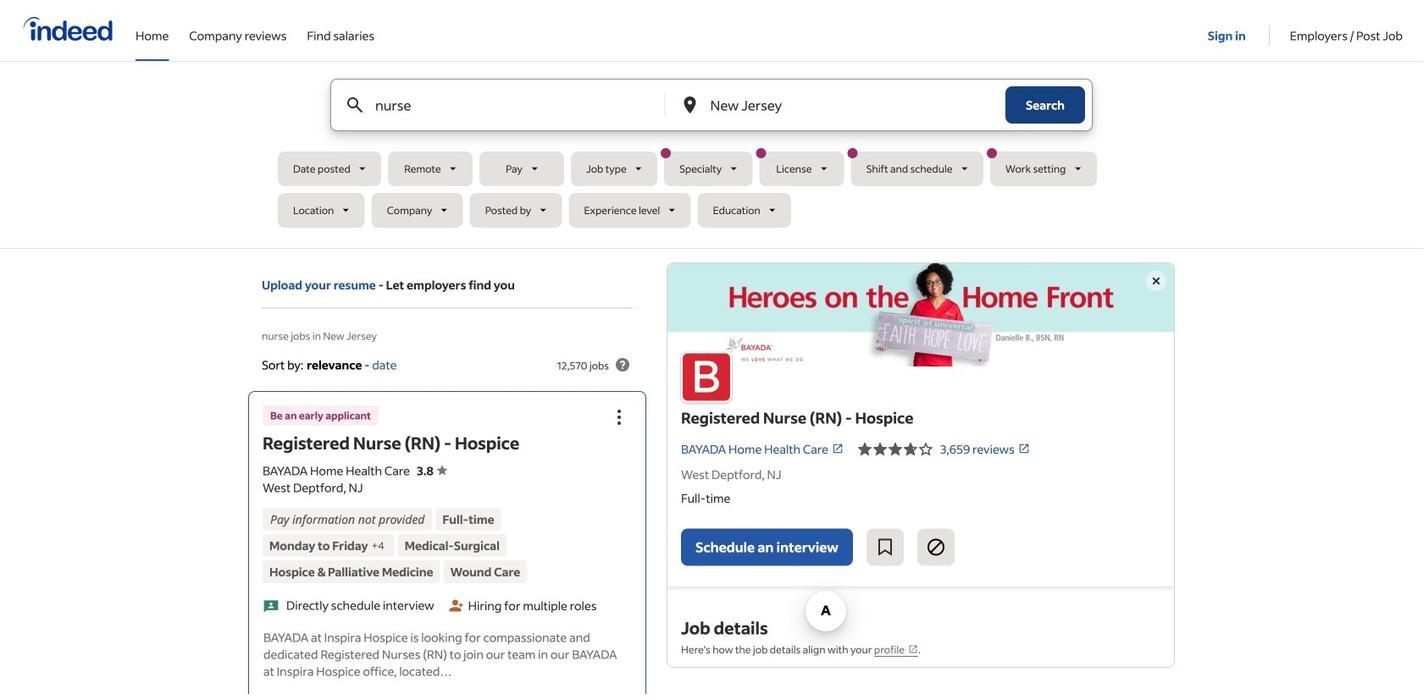 Task type: vqa. For each thing, say whether or not it's contained in the screenshot.
Notifications Unread count 0 icon
no



Task type: describe. For each thing, give the bounding box(es) containing it.
close job details image
[[1147, 271, 1167, 292]]

search: Job title, keywords, or company text field
[[372, 80, 637, 131]]

bayada home health care (opens in a new tab) image
[[832, 443, 844, 455]]

3.8 out of five stars rating image
[[417, 463, 447, 479]]

not interested image
[[926, 538, 947, 558]]



Task type: locate. For each thing, give the bounding box(es) containing it.
job preferences (opens in a new window) image
[[909, 645, 919, 655]]

3.8 out of 5 stars image
[[858, 439, 934, 460]]

save this job image
[[875, 538, 896, 558]]

help icon image
[[613, 355, 633, 375]]

3.8 out of 5 stars. link to 3,659 reviews company ratings (opens in a new tab) image
[[1019, 443, 1030, 455]]

None search field
[[278, 79, 1146, 235]]

job actions for registered nurse (rn) - hospice is collapsed image
[[609, 408, 630, 428]]

Edit location text field
[[707, 80, 972, 131]]

bayada home health care logo image
[[668, 264, 1175, 367], [681, 352, 732, 403]]



